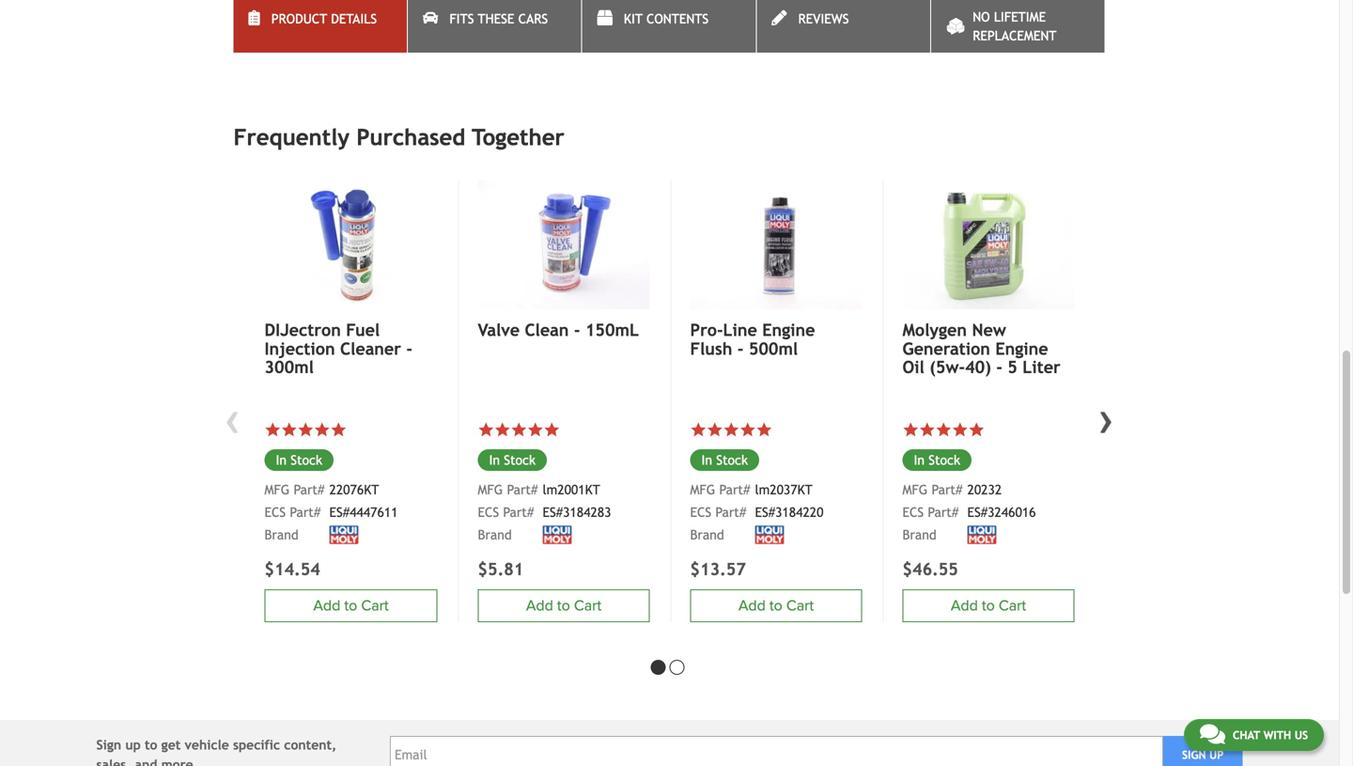 Task type: locate. For each thing, give the bounding box(es) containing it.
$13.57
[[690, 560, 746, 579]]

oil
[[903, 357, 925, 377]]

3 star image from the left
[[330, 422, 347, 438]]

brand up $46.55
[[903, 527, 937, 542]]

1 horizontal spatial up
[[1210, 748, 1224, 761]]

mfg inside mfg part# 20232 ecs part# es#3246016 brand
[[903, 482, 928, 497]]

liqui moly image down es#3184283
[[543, 526, 572, 545]]

stock up mfg part# 20232 ecs part# es#3246016 brand
[[929, 452, 961, 467]]

brand up $14.54
[[265, 527, 299, 542]]

brand for $13.57
[[690, 527, 724, 542]]

add to cart button down $13.57
[[690, 589, 862, 622]]

- right the cleaner
[[406, 339, 413, 358]]

molygen
[[903, 320, 967, 340]]

2 add from the left
[[526, 597, 553, 615]]

›
[[1099, 393, 1114, 443]]

in stock up "mfg part# 22076kt ecs part# es#4447611 brand"
[[276, 452, 322, 467]]

sign up button
[[1164, 736, 1243, 766]]

1 in from the left
[[276, 452, 287, 467]]

kit contents link
[[583, 0, 756, 53]]

2 in from the left
[[489, 452, 500, 467]]

in up mfg part# 20232 ecs part# es#3246016 brand
[[914, 452, 925, 467]]

cars
[[519, 11, 548, 26]]

1 horizontal spatial sign
[[1183, 748, 1207, 761]]

fits these cars link
[[408, 0, 582, 53]]

mfg
[[265, 482, 290, 497], [478, 482, 503, 497], [690, 482, 716, 497], [903, 482, 928, 497]]

1 horizontal spatial engine
[[996, 339, 1049, 358]]

ecs for $13.57
[[690, 505, 712, 520]]

brand up $13.57
[[690, 527, 724, 542]]

up inside button
[[1210, 748, 1224, 761]]

clean
[[525, 320, 569, 340]]

contents
[[647, 11, 709, 26]]

star image
[[281, 422, 298, 438], [298, 422, 314, 438], [511, 422, 527, 438], [690, 422, 707, 438], [723, 422, 740, 438], [740, 422, 756, 438], [903, 422, 919, 438], [936, 422, 952, 438]]

0 horizontal spatial sign
[[96, 737, 121, 752]]

- inside 'dijectron fuel injection cleaner - 300ml'
[[406, 339, 413, 358]]

cart for $14.54
[[361, 597, 389, 615]]

in for dijectron fuel injection cleaner - 300ml
[[276, 452, 287, 467]]

mfg left 22076kt
[[265, 482, 290, 497]]

4 add to cart button from the left
[[903, 589, 1075, 622]]

in stock for $46.55
[[914, 452, 961, 467]]

brand inside mfg part# 20232 ecs part# es#3246016 brand
[[903, 527, 937, 542]]

add to cart button
[[265, 589, 438, 622], [478, 589, 650, 622], [690, 589, 862, 622], [903, 589, 1075, 622]]

3 stock from the left
[[717, 452, 748, 467]]

stock for $14.54
[[291, 452, 322, 467]]

4 add to cart from the left
[[951, 597, 1027, 615]]

4 in from the left
[[914, 452, 925, 467]]

2 mfg from the left
[[478, 482, 503, 497]]

2 brand from the left
[[478, 527, 512, 542]]

in stock up mfg part# lm2037kt ecs part# es#3184220 brand
[[702, 452, 748, 467]]

7 star image from the left
[[903, 422, 919, 438]]

3 ecs from the left
[[690, 505, 712, 520]]

3 add to cart from the left
[[739, 597, 814, 615]]

2 cart from the left
[[574, 597, 602, 615]]

1 ecs from the left
[[265, 505, 286, 520]]

2 add to cart button from the left
[[478, 589, 650, 622]]

add down $46.55
[[951, 597, 978, 615]]

cleaner
[[340, 339, 401, 358]]

mfg up $5.81
[[478, 482, 503, 497]]

to inside sign up to get vehicle specific content, sales, and more.
[[145, 737, 157, 752]]

1 add to cart button from the left
[[265, 589, 438, 622]]

1 in stock from the left
[[276, 452, 322, 467]]

liqui moly image down "es#3246016"
[[968, 526, 997, 545]]

add to cart button for $5.81
[[478, 589, 650, 622]]

sign up sales,
[[96, 737, 121, 752]]

reviews link
[[757, 0, 931, 53]]

liqui moly image
[[543, 526, 572, 545], [755, 526, 784, 545]]

1 horizontal spatial liqui moly image
[[968, 526, 997, 545]]

1 add from the left
[[313, 597, 341, 615]]

add to cart for $5.81
[[526, 597, 602, 615]]

valve clean - 150ml
[[478, 320, 639, 340]]

2 ecs from the left
[[478, 505, 499, 520]]

stock up "mfg part# 22076kt ecs part# es#4447611 brand"
[[291, 452, 322, 467]]

1 liqui moly image from the left
[[543, 526, 572, 545]]

part# up $46.55
[[928, 505, 959, 520]]

4 brand from the left
[[903, 527, 937, 542]]

stock up mfg part# lm2037kt ecs part# es#3184220 brand
[[717, 452, 748, 467]]

sales,
[[96, 757, 131, 766]]

3 mfg from the left
[[690, 482, 716, 497]]

to for $14.54
[[344, 597, 357, 615]]

ecs inside "mfg part# 22076kt ecs part# es#4447611 brand"
[[265, 505, 286, 520]]

7 star image from the left
[[544, 422, 560, 438]]

mfg part# lm2001kt ecs part# es#3184283 brand
[[478, 482, 611, 542]]

1 horizontal spatial liqui moly image
[[755, 526, 784, 545]]

1 cart from the left
[[361, 597, 389, 615]]

add to cart button for $46.55
[[903, 589, 1075, 622]]

5 star image from the left
[[723, 422, 740, 438]]

up inside sign up to get vehicle specific content, sales, and more.
[[125, 737, 141, 752]]

mfg inside "mfg part# lm2001kt ecs part# es#3184283 brand"
[[478, 482, 503, 497]]

add to cart
[[313, 597, 389, 615], [526, 597, 602, 615], [739, 597, 814, 615], [951, 597, 1027, 615]]

ecs for $5.81
[[478, 505, 499, 520]]

5 star image from the left
[[494, 422, 511, 438]]

part#
[[294, 482, 325, 497], [507, 482, 538, 497], [720, 482, 750, 497], [932, 482, 963, 497], [290, 505, 321, 520], [503, 505, 534, 520], [716, 505, 747, 520], [928, 505, 959, 520]]

brand inside "mfg part# 22076kt ecs part# es#4447611 brand"
[[265, 527, 299, 542]]

brand inside "mfg part# lm2001kt ecs part# es#3184283 brand"
[[478, 527, 512, 542]]

-
[[574, 320, 580, 340], [406, 339, 413, 358], [738, 339, 744, 358], [997, 357, 1003, 377]]

0 horizontal spatial liqui moly image
[[543, 526, 572, 545]]

add down "mfg part# lm2001kt ecs part# es#3184283 brand"
[[526, 597, 553, 615]]

frequently
[[234, 124, 350, 151]]

liqui moly image down 'es#3184220'
[[755, 526, 784, 545]]

4 cart from the left
[[999, 597, 1027, 615]]

mfg inside mfg part# lm2037kt ecs part# es#3184220 brand
[[690, 482, 716, 497]]

chat with us
[[1233, 729, 1309, 742]]

sign down comments image
[[1183, 748, 1207, 761]]

mfg inside "mfg part# 22076kt ecs part# es#4447611 brand"
[[265, 482, 290, 497]]

8 star image from the left
[[936, 422, 952, 438]]

ecs up $5.81
[[478, 505, 499, 520]]

0 horizontal spatial up
[[125, 737, 141, 752]]

mfg for $46.55
[[903, 482, 928, 497]]

specific
[[233, 737, 280, 752]]

1 liqui moly image from the left
[[329, 526, 358, 545]]

3 add to cart button from the left
[[690, 589, 862, 622]]

product
[[271, 11, 327, 26]]

add
[[313, 597, 341, 615], [526, 597, 553, 615], [739, 597, 766, 615], [951, 597, 978, 615]]

up up and
[[125, 737, 141, 752]]

add down $13.57
[[739, 597, 766, 615]]

3 cart from the left
[[787, 597, 814, 615]]

brand
[[265, 527, 299, 542], [478, 527, 512, 542], [690, 527, 724, 542], [903, 527, 937, 542]]

in stock
[[276, 452, 322, 467], [489, 452, 536, 467], [702, 452, 748, 467], [914, 452, 961, 467]]

liter
[[1023, 357, 1061, 377]]

8 star image from the left
[[707, 422, 723, 438]]

2 star image from the left
[[314, 422, 330, 438]]

- inside molygen new generation engine oil (5w-40) - 5 liter
[[997, 357, 1003, 377]]

generation
[[903, 339, 991, 358]]

in stock for $5.81
[[489, 452, 536, 467]]

- left 5 at right
[[997, 357, 1003, 377]]

- inside pro-line engine flush - 500ml
[[738, 339, 744, 358]]

chat
[[1233, 729, 1261, 742]]

3 brand from the left
[[690, 527, 724, 542]]

mfg left 20232
[[903, 482, 928, 497]]

2 add to cart from the left
[[526, 597, 602, 615]]

sign up
[[1183, 748, 1224, 761]]

in stock up mfg part# 20232 ecs part# es#3246016 brand
[[914, 452, 961, 467]]

up down comments image
[[1210, 748, 1224, 761]]

6 star image from the left
[[527, 422, 544, 438]]

part# left lm2037kt at the bottom right of the page
[[720, 482, 750, 497]]

cart
[[361, 597, 389, 615], [574, 597, 602, 615], [787, 597, 814, 615], [999, 597, 1027, 615]]

in up mfg part# lm2037kt ecs part# es#3184220 brand
[[702, 452, 713, 467]]

2 in stock from the left
[[489, 452, 536, 467]]

$46.55
[[903, 560, 959, 579]]

6 star image from the left
[[740, 422, 756, 438]]

liqui moly image
[[329, 526, 358, 545], [968, 526, 997, 545]]

liqui moly image for $14.54
[[329, 526, 358, 545]]

ecs
[[265, 505, 286, 520], [478, 505, 499, 520], [690, 505, 712, 520], [903, 505, 924, 520]]

4 ecs from the left
[[903, 505, 924, 520]]

- right flush
[[738, 339, 744, 358]]

up
[[125, 737, 141, 752], [1210, 748, 1224, 761]]

in up "mfg part# lm2001kt ecs part# es#3184283 brand"
[[489, 452, 500, 467]]

sign inside button
[[1183, 748, 1207, 761]]

22076kt
[[329, 482, 379, 497]]

lm2030
[[286, 24, 330, 39]]

add for $13.57
[[739, 597, 766, 615]]

sign for sign up to get vehicle specific content, sales, and more.
[[96, 737, 121, 752]]

3 in stock from the left
[[702, 452, 748, 467]]

$5.81
[[478, 560, 524, 579]]

brand for $46.55
[[903, 527, 937, 542]]

add to cart button down $5.81
[[478, 589, 650, 622]]

add down $14.54
[[313, 597, 341, 615]]

engine
[[763, 320, 815, 340], [996, 339, 1049, 358]]

content,
[[284, 737, 337, 752]]

engine inside pro-line engine flush - 500ml
[[763, 320, 815, 340]]

with
[[1264, 729, 1292, 742]]

sign inside sign up to get vehicle specific content, sales, and more.
[[96, 737, 121, 752]]

› link
[[1093, 393, 1121, 443]]

3 in from the left
[[702, 452, 713, 467]]

ecs up $46.55
[[903, 505, 924, 520]]

dijectron fuel injection cleaner - 300ml
[[265, 320, 413, 377]]

150ml
[[585, 320, 639, 340]]

mfg for $5.81
[[478, 482, 503, 497]]

stock up "mfg part# lm2001kt ecs part# es#3184283 brand"
[[504, 452, 536, 467]]

1 stock from the left
[[291, 452, 322, 467]]

$14.54
[[265, 560, 320, 579]]

cross
[[234, 5, 266, 20]]

to
[[344, 597, 357, 615], [557, 597, 570, 615], [770, 597, 783, 615], [982, 597, 995, 615], [145, 737, 157, 752]]

ecs up $13.57
[[690, 505, 712, 520]]

and
[[135, 757, 157, 766]]

ecs inside mfg part# 20232 ecs part# es#3246016 brand
[[903, 505, 924, 520]]

ecs for $14.54
[[265, 505, 286, 520]]

ecs up $14.54
[[265, 505, 286, 520]]

kit contents
[[624, 11, 709, 26]]

liqui moly image down es#4447611
[[329, 526, 358, 545]]

4 stock from the left
[[929, 452, 961, 467]]

replacement
[[973, 28, 1057, 43]]

1 mfg from the left
[[265, 482, 290, 497]]

pro-
[[690, 320, 723, 340]]

2 liqui moly image from the left
[[968, 526, 997, 545]]

2 stock from the left
[[504, 452, 536, 467]]

stock
[[291, 452, 322, 467], [504, 452, 536, 467], [717, 452, 748, 467], [929, 452, 961, 467]]

star image
[[265, 422, 281, 438], [314, 422, 330, 438], [330, 422, 347, 438], [478, 422, 494, 438], [494, 422, 511, 438], [527, 422, 544, 438], [544, 422, 560, 438], [707, 422, 723, 438], [756, 422, 773, 438], [919, 422, 936, 438], [952, 422, 969, 438], [969, 422, 985, 438]]

3 add from the left
[[739, 597, 766, 615]]

dijectron fuel injection cleaner - 300ml image
[[265, 180, 438, 310]]

molygen new generation engine oil (5w-40) - 5 liter image
[[903, 180, 1075, 309]]

brand up $5.81
[[478, 527, 512, 542]]

1 add to cart from the left
[[313, 597, 389, 615]]

ecs inside mfg part# lm2037kt ecs part# es#3184220 brand
[[690, 505, 712, 520]]

1 brand from the left
[[265, 527, 299, 542]]

0 horizontal spatial engine
[[763, 320, 815, 340]]

in up "mfg part# 22076kt ecs part# es#4447611 brand"
[[276, 452, 287, 467]]

4 in stock from the left
[[914, 452, 961, 467]]

4 mfg from the left
[[903, 482, 928, 497]]

fits
[[450, 11, 474, 26]]

brand inside mfg part# lm2037kt ecs part# es#3184220 brand
[[690, 527, 724, 542]]

mfg part# 22076kt ecs part# es#4447611 brand
[[265, 482, 398, 542]]

cart for $13.57
[[787, 597, 814, 615]]

4 add from the left
[[951, 597, 978, 615]]

to for $46.55
[[982, 597, 995, 615]]

3 star image from the left
[[511, 422, 527, 438]]

in stock up "mfg part# lm2001kt ecs part# es#3184283 brand"
[[489, 452, 536, 467]]

new
[[972, 320, 1007, 340]]

add to cart button down $46.55
[[903, 589, 1075, 622]]

ecs inside "mfg part# lm2001kt ecs part# es#3184283 brand"
[[478, 505, 499, 520]]

add for $5.81
[[526, 597, 553, 615]]

add to cart button down $14.54
[[265, 589, 438, 622]]

ecs for $46.55
[[903, 505, 924, 520]]

es#3184220
[[755, 505, 824, 520]]

11 star image from the left
[[952, 422, 969, 438]]

2 liqui moly image from the left
[[755, 526, 784, 545]]

in
[[276, 452, 287, 467], [489, 452, 500, 467], [702, 452, 713, 467], [914, 452, 925, 467]]

valve clean - 150ml image
[[478, 180, 650, 309]]

mfg up $13.57
[[690, 482, 716, 497]]

0 horizontal spatial liqui moly image
[[329, 526, 358, 545]]

sign
[[96, 737, 121, 752], [1183, 748, 1207, 761]]



Task type: vqa. For each thing, say whether or not it's contained in the screenshot.


Task type: describe. For each thing, give the bounding box(es) containing it.
part# left the lm2001kt
[[507, 482, 538, 497]]

no
[[973, 9, 990, 24]]

in stock for $14.54
[[276, 452, 322, 467]]

to for $5.81
[[557, 597, 570, 615]]

add to cart for $46.55
[[951, 597, 1027, 615]]

part# up $14.54
[[290, 505, 321, 520]]

add to cart button for $13.57
[[690, 589, 862, 622]]

engine inside molygen new generation engine oil (5w-40) - 5 liter
[[996, 339, 1049, 358]]

1 star image from the left
[[265, 422, 281, 438]]

es#4447611
[[329, 505, 398, 520]]

12 star image from the left
[[969, 422, 985, 438]]

add to cart button for $14.54
[[265, 589, 438, 622]]

sign up to get vehicle specific content, sales, and more.
[[96, 737, 337, 766]]

frequently purchased together
[[234, 124, 565, 151]]

product details link
[[234, 0, 407, 53]]

get
[[161, 737, 181, 752]]

pro-line engine flush - 500ml
[[690, 320, 815, 358]]

mfg part# 20232 ecs part# es#3246016 brand
[[903, 482, 1036, 542]]

cross reference lm2030
[[234, 5, 333, 39]]

fits these cars
[[450, 11, 548, 26]]

molygen new generation engine oil (5w-40) - 5 liter
[[903, 320, 1061, 377]]

reviews
[[799, 11, 849, 26]]

mfg for $13.57
[[690, 482, 716, 497]]

500ml
[[749, 339, 798, 358]]

brand for $14.54
[[265, 527, 299, 542]]

300ml
[[265, 357, 314, 377]]

pro-line engine flush - 500ml link
[[690, 320, 862, 358]]

part# left 22076kt
[[294, 482, 325, 497]]

together
[[472, 124, 565, 151]]

vehicle
[[185, 737, 229, 752]]

10 star image from the left
[[919, 422, 936, 438]]

molygen new generation engine oil (5w-40) - 5 liter link
[[903, 320, 1075, 377]]

in stock for $13.57
[[702, 452, 748, 467]]

liqui moly image for $46.55
[[968, 526, 997, 545]]

to for $13.57
[[770, 597, 783, 615]]

lm2037kt
[[755, 482, 813, 497]]

up for sign up
[[1210, 748, 1224, 761]]

lifetime
[[994, 9, 1046, 24]]

details
[[331, 11, 377, 26]]

add for $14.54
[[313, 597, 341, 615]]

fuel
[[346, 320, 380, 340]]

stock for $13.57
[[717, 452, 748, 467]]

valve
[[478, 320, 520, 340]]

add to cart for $14.54
[[313, 597, 389, 615]]

lm2001kt
[[543, 482, 600, 497]]

stock for $46.55
[[929, 452, 961, 467]]

part# left 20232
[[932, 482, 963, 497]]

sign for sign up
[[1183, 748, 1207, 761]]

cart for $46.55
[[999, 597, 1027, 615]]

4 star image from the left
[[478, 422, 494, 438]]

line
[[723, 320, 758, 340]]

comments image
[[1200, 723, 1226, 745]]

part# left es#3184283
[[503, 505, 534, 520]]

these
[[478, 11, 515, 26]]

chat with us link
[[1184, 719, 1325, 751]]

2 star image from the left
[[298, 422, 314, 438]]

mfg for $14.54
[[265, 482, 290, 497]]

liqui moly image for $5.81
[[543, 526, 572, 545]]

no lifetime replacement link
[[931, 0, 1105, 53]]

mfg part# lm2037kt ecs part# es#3184220 brand
[[690, 482, 824, 542]]

no lifetime replacement
[[973, 9, 1057, 43]]

Email email field
[[390, 736, 1164, 766]]

9 star image from the left
[[756, 422, 773, 438]]

1 star image from the left
[[281, 422, 298, 438]]

in for molygen new generation engine oil (5w-40) - 5 liter
[[914, 452, 925, 467]]

in for valve clean - 150ml
[[489, 452, 500, 467]]

liqui moly image for $13.57
[[755, 526, 784, 545]]

reference
[[270, 5, 333, 20]]

add to cart for $13.57
[[739, 597, 814, 615]]

product details
[[271, 11, 377, 26]]

purchased
[[357, 124, 466, 151]]

pro-line engine flush - 500ml image
[[690, 180, 862, 309]]

4 star image from the left
[[690, 422, 707, 438]]

part# up $13.57
[[716, 505, 747, 520]]

add for $46.55
[[951, 597, 978, 615]]

(5w-
[[930, 357, 966, 377]]

kit
[[624, 11, 643, 26]]

brand for $5.81
[[478, 527, 512, 542]]

up for sign up to get vehicle specific content, sales, and more.
[[125, 737, 141, 752]]

40)
[[966, 357, 992, 377]]

stock for $5.81
[[504, 452, 536, 467]]

es#3246016
[[968, 505, 1036, 520]]

in for pro-line engine flush - 500ml
[[702, 452, 713, 467]]

cart for $5.81
[[574, 597, 602, 615]]

es#3184283
[[543, 505, 611, 520]]

dijectron fuel injection cleaner - 300ml link
[[265, 320, 438, 377]]

more.
[[161, 757, 198, 766]]

us
[[1295, 729, 1309, 742]]

flush
[[690, 339, 733, 358]]

- right clean
[[574, 320, 580, 340]]

injection
[[265, 339, 335, 358]]

dijectron
[[265, 320, 341, 340]]

5
[[1008, 357, 1018, 377]]

valve clean - 150ml link
[[478, 320, 650, 340]]

20232
[[968, 482, 1002, 497]]



